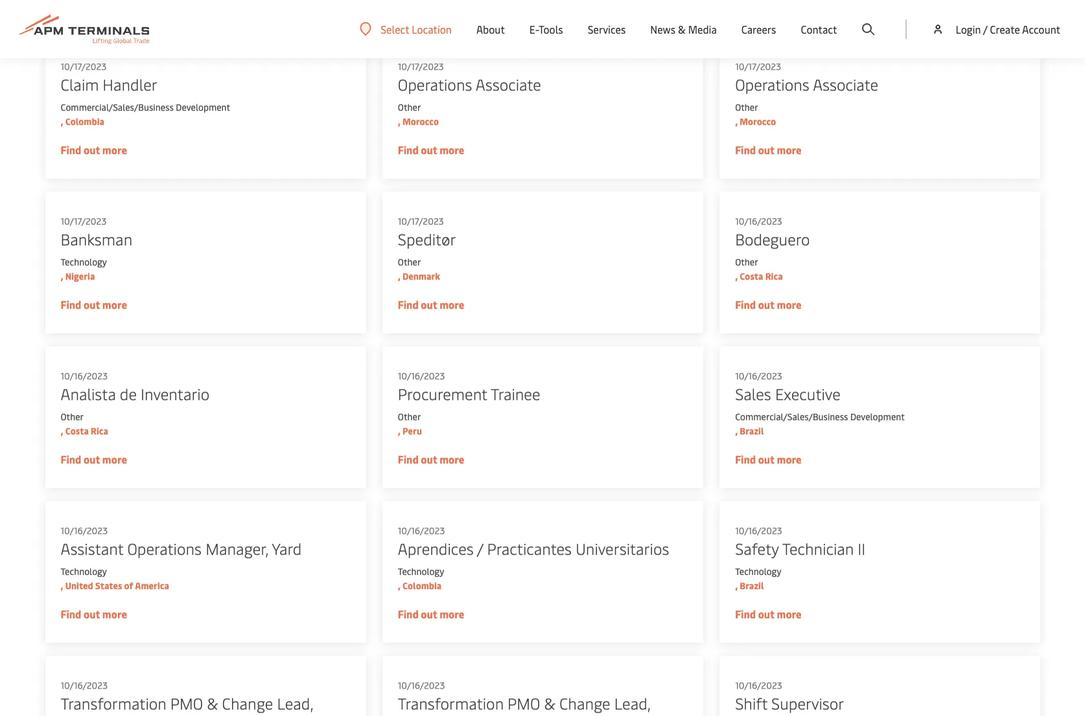 Task type: describe. For each thing, give the bounding box(es) containing it.
1 morocco from the left
[[402, 115, 438, 128]]

operations inside '10/16/2023 assistant operations manager, yard technology , united states of america'
[[127, 539, 201, 559]]

assistant
[[60, 539, 123, 559]]

account
[[1022, 22, 1060, 36]]

0 horizontal spatial &
[[207, 694, 218, 714]]

10/17/2023 inside 10/17/2023 claim handler commercial/sales/business development , colombia
[[60, 60, 106, 73]]

2 morocco from the left
[[739, 115, 776, 128]]

, inside 10/17/2023 banksman technology , nigeria
[[60, 270, 63, 283]]

other inside 10/16/2023 procurement trainee other , peru
[[398, 411, 421, 423]]

10/16/2023 for bodeguero
[[735, 215, 782, 228]]

, inside 10/16/2023 safety technician ii technology , brazil
[[735, 580, 737, 592]]

technology inside 10/16/2023 aprendices / practicantes universitarios technology , colombia
[[398, 566, 444, 578]]

10/16/2023 inside 10/16/2023 shift supervisor
[[735, 680, 782, 692]]

10/16/2023 analista de inventario other , costa rica
[[60, 370, 209, 438]]

commercial/sales/business for executive
[[735, 411, 848, 423]]

e-
[[529, 22, 539, 36]]

& inside news & media dropdown button
[[678, 22, 686, 36]]

login
[[956, 22, 981, 36]]

10/16/2023 shift supervisor
[[735, 680, 844, 714]]

login / create account link
[[932, 0, 1060, 58]]

denmark
[[402, 270, 440, 283]]

other inside 10/16/2023 analista de inventario other , costa rica
[[60, 411, 83, 423]]

analista
[[60, 384, 116, 404]]

technician
[[782, 539, 853, 559]]

shift
[[735, 694, 767, 714]]

1 transformation from the left
[[60, 694, 166, 714]]

0 vertical spatial /
[[983, 22, 987, 36]]

, inside 10/17/2023 speditør other , denmark
[[398, 270, 400, 283]]

select location button
[[360, 22, 452, 36]]

2 pmo from the left
[[507, 694, 540, 714]]

10/17/2023 inside 10/17/2023 banksman technology , nigeria
[[60, 215, 106, 228]]

10/17/2023 inside 10/17/2023 speditør other , denmark
[[398, 215, 444, 228]]

10/16/2023 procurement trainee other , peru
[[398, 370, 540, 438]]

news & media button
[[650, 0, 717, 58]]

10/16/2023 assistant operations manager, yard technology , united states of america
[[60, 525, 301, 592]]

careers button
[[741, 0, 776, 58]]

, inside 10/17/2023 claim handler commercial/sales/business development , colombia
[[60, 115, 63, 128]]

other inside 10/17/2023 speditør other , denmark
[[398, 256, 421, 268]]

, inside 10/16/2023 procurement trainee other , peru
[[398, 425, 400, 438]]

rica inside 10/16/2023 bodeguero other , costa rica
[[765, 270, 782, 283]]

e-tools
[[529, 22, 563, 36]]

inventario
[[140, 384, 209, 404]]

peru
[[402, 425, 422, 438]]

select
[[381, 22, 409, 36]]

10/16/2023 aprendices / practicantes universitarios technology , colombia
[[398, 525, 669, 592]]

1 pmo from the left
[[170, 694, 203, 714]]

results
[[45, 11, 79, 25]]

development for claim handler
[[176, 101, 230, 113]]

location
[[412, 22, 452, 36]]

2 transformation from the left
[[398, 694, 503, 714]]

other inside 10/16/2023 bodeguero other , costa rica
[[735, 256, 758, 268]]

10/16/2023 for safety technician ii
[[735, 525, 782, 537]]

1 change from the left
[[222, 694, 273, 714]]

, inside '10/16/2023 assistant operations manager, yard technology , united states of america'
[[60, 580, 63, 592]]

nigeria
[[65, 270, 95, 283]]

, inside 10/16/2023 aprendices / practicantes universitarios technology , colombia
[[398, 580, 400, 592]]

, inside 10/16/2023 sales executive commercial/sales/business development , brazil
[[735, 425, 737, 438]]

costa inside 10/16/2023 bodeguero other , costa rica
[[739, 270, 763, 283]]

claim
[[60, 74, 98, 95]]

10/16/2023 for analista de inventario
[[60, 370, 107, 382]]

colombia inside 10/17/2023 claim handler commercial/sales/business development , colombia
[[65, 115, 104, 128]]

speditør
[[398, 229, 456, 250]]

america
[[135, 580, 169, 592]]

careers
[[741, 22, 776, 36]]

10/17/2023 speditør other , denmark
[[398, 215, 456, 283]]

1 associate from the left
[[475, 74, 541, 95]]

1 10/16/2023 transformation pmo & change lead, hubs from the left
[[60, 680, 313, 717]]

news
[[650, 22, 675, 36]]

10/16/2023 safety technician ii technology , brazil
[[735, 525, 865, 592]]

10/16/2023 for aprendices / practicantes universitarios
[[398, 525, 445, 537]]

, inside 10/16/2023 bodeguero other , costa rica
[[735, 270, 737, 283]]

trainee
[[490, 384, 540, 404]]

2 10/16/2023 transformation pmo & change lead, hubs from the left
[[398, 680, 650, 717]]

1 horizontal spatial &
[[544, 694, 555, 714]]



Task type: locate. For each thing, give the bounding box(es) containing it.
states
[[95, 580, 122, 592]]

10/16/2023 inside 10/16/2023 procurement trainee other , peru
[[398, 370, 445, 382]]

colombia
[[65, 115, 104, 128], [402, 580, 441, 592]]

operations
[[398, 74, 472, 95], [735, 74, 809, 95], [127, 539, 201, 559]]

10/17/2023 banksman technology , nigeria
[[60, 215, 132, 283]]

0 horizontal spatial change
[[222, 694, 273, 714]]

1 vertical spatial rica
[[90, 425, 108, 438]]

0 horizontal spatial 10/17/2023 operations associate other , morocco
[[398, 60, 541, 128]]

0 horizontal spatial 10/16/2023 transformation pmo & change lead, hubs
[[60, 680, 313, 717]]

technology inside 10/16/2023 safety technician ii technology , brazil
[[735, 566, 781, 578]]

find
[[60, 143, 81, 157], [398, 143, 418, 157], [735, 143, 756, 157], [60, 298, 81, 312], [398, 298, 418, 312], [735, 298, 756, 312], [60, 452, 81, 467], [398, 452, 418, 467], [735, 452, 756, 467], [60, 607, 81, 622], [398, 607, 418, 622], [735, 607, 756, 622]]

1 10/17/2023 operations associate other , morocco from the left
[[398, 60, 541, 128]]

0 vertical spatial brazil
[[739, 425, 764, 438]]

0 horizontal spatial pmo
[[170, 694, 203, 714]]

/ right aprendices
[[477, 539, 483, 559]]

0 horizontal spatial lead,
[[277, 694, 313, 714]]

1 horizontal spatial development
[[850, 411, 904, 423]]

supervisor
[[771, 694, 844, 714]]

tools
[[539, 22, 563, 36]]

safety
[[735, 539, 778, 559]]

handler
[[102, 74, 157, 95]]

universitarios
[[575, 539, 669, 559]]

, inside 10/16/2023 analista de inventario other , costa rica
[[60, 425, 63, 438]]

rica down analista
[[90, 425, 108, 438]]

technology down aprendices
[[398, 566, 444, 578]]

0 horizontal spatial morocco
[[402, 115, 438, 128]]

1 horizontal spatial change
[[559, 694, 610, 714]]

procurement
[[398, 384, 487, 404]]

transformation
[[60, 694, 166, 714], [398, 694, 503, 714]]

0 horizontal spatial colombia
[[65, 115, 104, 128]]

2 change from the left
[[559, 694, 610, 714]]

/ right the login on the right of the page
[[983, 22, 987, 36]]

1 horizontal spatial morocco
[[739, 115, 776, 128]]

ii
[[857, 539, 865, 559]]

results 233
[[45, 11, 99, 25]]

banksman
[[60, 229, 132, 250]]

aprendices
[[398, 539, 473, 559]]

2 brazil from the top
[[739, 580, 764, 592]]

1 horizontal spatial 10/16/2023 transformation pmo & change lead, hubs
[[398, 680, 650, 717]]

,
[[60, 115, 63, 128], [398, 115, 400, 128], [735, 115, 737, 128], [60, 270, 63, 283], [398, 270, 400, 283], [735, 270, 737, 283], [60, 425, 63, 438], [398, 425, 400, 438], [735, 425, 737, 438], [60, 580, 63, 592], [398, 580, 400, 592], [735, 580, 737, 592]]

costa down 'bodeguero'
[[739, 270, 763, 283]]

/ inside 10/16/2023 aprendices / practicantes universitarios technology , colombia
[[477, 539, 483, 559]]

10/17/2023 up speditør
[[398, 215, 444, 228]]

commercial/sales/business for handler
[[60, 101, 173, 113]]

1 horizontal spatial lead,
[[614, 694, 650, 714]]

2 associate from the left
[[813, 74, 878, 95]]

more
[[102, 143, 127, 157], [439, 143, 464, 157], [777, 143, 801, 157], [102, 298, 127, 312], [439, 298, 464, 312], [777, 298, 801, 312], [102, 452, 127, 467], [439, 452, 464, 467], [777, 452, 801, 467], [102, 607, 127, 622], [439, 607, 464, 622], [777, 607, 801, 622]]

select location
[[381, 22, 452, 36]]

1 brazil from the top
[[739, 425, 764, 438]]

0 vertical spatial costa
[[739, 270, 763, 283]]

brazil for sales executive
[[739, 425, 764, 438]]

associate down contact
[[813, 74, 878, 95]]

10/16/2023 inside 10/16/2023 analista de inventario other , costa rica
[[60, 370, 107, 382]]

rica inside 10/16/2023 analista de inventario other , costa rica
[[90, 425, 108, 438]]

1 vertical spatial colombia
[[402, 580, 441, 592]]

operations down "careers" dropdown button
[[735, 74, 809, 95]]

10/17/2023 up 'claim'
[[60, 60, 106, 73]]

10/17/2023 up banksman
[[60, 215, 106, 228]]

0 vertical spatial rica
[[765, 270, 782, 283]]

development
[[176, 101, 230, 113], [850, 411, 904, 423]]

10/16/2023 inside 10/16/2023 aprendices / practicantes universitarios technology , colombia
[[398, 525, 445, 537]]

technology
[[60, 256, 107, 268], [60, 566, 107, 578], [398, 566, 444, 578], [735, 566, 781, 578]]

1 horizontal spatial hubs
[[398, 714, 433, 717]]

about button
[[476, 0, 505, 58]]

10/17/2023 operations associate other , morocco
[[398, 60, 541, 128], [735, 60, 878, 128]]

costa
[[739, 270, 763, 283], [65, 425, 88, 438]]

operations down location
[[398, 74, 472, 95]]

10/17/2023
[[60, 60, 106, 73], [398, 60, 444, 73], [735, 60, 781, 73], [60, 215, 106, 228], [398, 215, 444, 228]]

0 horizontal spatial hubs
[[60, 714, 96, 717]]

0 horizontal spatial development
[[176, 101, 230, 113]]

lead,
[[277, 694, 313, 714], [614, 694, 650, 714]]

brazil down the sales
[[739, 425, 764, 438]]

1 vertical spatial development
[[850, 411, 904, 423]]

10/17/2023 claim handler commercial/sales/business development , colombia
[[60, 60, 230, 128]]

costa inside 10/16/2023 analista de inventario other , costa rica
[[65, 425, 88, 438]]

morocco
[[402, 115, 438, 128], [739, 115, 776, 128]]

1 horizontal spatial colombia
[[402, 580, 441, 592]]

1 vertical spatial costa
[[65, 425, 88, 438]]

technology inside '10/16/2023 assistant operations manager, yard technology , united states of america'
[[60, 566, 107, 578]]

commercial/sales/business down the handler
[[60, 101, 173, 113]]

change
[[222, 694, 273, 714], [559, 694, 610, 714]]

costa down analista
[[65, 425, 88, 438]]

2 lead, from the left
[[614, 694, 650, 714]]

10/16/2023 bodeguero other , costa rica
[[735, 215, 810, 283]]

colombia down 'claim'
[[65, 115, 104, 128]]

executive
[[775, 384, 840, 404]]

development for sales executive
[[850, 411, 904, 423]]

colombia inside 10/16/2023 aprendices / practicantes universitarios technology , colombia
[[402, 580, 441, 592]]

technology up united
[[60, 566, 107, 578]]

of
[[124, 580, 133, 592]]

10/16/2023 inside 10/16/2023 safety technician ii technology , brazil
[[735, 525, 782, 537]]

1 vertical spatial commercial/sales/business
[[735, 411, 848, 423]]

brazil for safety technician ii
[[739, 580, 764, 592]]

practicantes
[[487, 539, 571, 559]]

1 lead, from the left
[[277, 694, 313, 714]]

associate down about 'dropdown button'
[[475, 74, 541, 95]]

1 horizontal spatial transformation
[[398, 694, 503, 714]]

1 hubs from the left
[[60, 714, 96, 717]]

sales
[[735, 384, 771, 404]]

0 vertical spatial commercial/sales/business
[[60, 101, 173, 113]]

united
[[65, 580, 93, 592]]

operations up america
[[127, 539, 201, 559]]

0 horizontal spatial costa
[[65, 425, 88, 438]]

bodeguero
[[735, 229, 810, 250]]

commercial/sales/business inside 10/16/2023 sales executive commercial/sales/business development , brazil
[[735, 411, 848, 423]]

/
[[983, 22, 987, 36], [477, 539, 483, 559]]

1 horizontal spatial operations
[[398, 74, 472, 95]]

10/17/2023 down select location
[[398, 60, 444, 73]]

development inside 10/17/2023 claim handler commercial/sales/business development , colombia
[[176, 101, 230, 113]]

10/16/2023 transformation pmo & change lead, hubs
[[60, 680, 313, 717], [398, 680, 650, 717]]

2 horizontal spatial &
[[678, 22, 686, 36]]

hubs
[[60, 714, 96, 717], [398, 714, 433, 717]]

de
[[119, 384, 136, 404]]

10/16/2023 for assistant operations manager, yard
[[60, 525, 107, 537]]

1 horizontal spatial associate
[[813, 74, 878, 95]]

0 horizontal spatial rica
[[90, 425, 108, 438]]

1 vertical spatial brazil
[[739, 580, 764, 592]]

10/16/2023 inside 10/16/2023 bodeguero other , costa rica
[[735, 215, 782, 228]]

media
[[688, 22, 717, 36]]

1 horizontal spatial 10/17/2023 operations associate other , morocco
[[735, 60, 878, 128]]

10/17/2023 down "careers" dropdown button
[[735, 60, 781, 73]]

yard
[[271, 539, 301, 559]]

associate
[[475, 74, 541, 95], [813, 74, 878, 95]]

news & media
[[650, 22, 717, 36]]

technology inside 10/17/2023 banksman technology , nigeria
[[60, 256, 107, 268]]

contact
[[801, 22, 837, 36]]

0 horizontal spatial commercial/sales/business
[[60, 101, 173, 113]]

10/16/2023 inside '10/16/2023 assistant operations manager, yard technology , united states of america'
[[60, 525, 107, 537]]

2 10/17/2023 operations associate other , morocco from the left
[[735, 60, 878, 128]]

10/16/2023 sales executive commercial/sales/business development , brazil
[[735, 370, 904, 438]]

&
[[678, 22, 686, 36], [207, 694, 218, 714], [544, 694, 555, 714]]

0 horizontal spatial operations
[[127, 539, 201, 559]]

login / create account
[[956, 22, 1060, 36]]

brazil inside 10/16/2023 sales executive commercial/sales/business development , brazil
[[739, 425, 764, 438]]

technology down safety
[[735, 566, 781, 578]]

find out more
[[60, 143, 127, 157], [398, 143, 464, 157], [735, 143, 801, 157], [60, 298, 127, 312], [398, 298, 464, 312], [735, 298, 801, 312], [60, 452, 127, 467], [398, 452, 464, 467], [735, 452, 801, 467], [60, 607, 127, 622], [398, 607, 464, 622], [735, 607, 801, 622]]

brazil
[[739, 425, 764, 438], [739, 580, 764, 592]]

10/16/2023
[[735, 215, 782, 228], [60, 370, 107, 382], [398, 370, 445, 382], [735, 370, 782, 382], [60, 525, 107, 537], [398, 525, 445, 537], [735, 525, 782, 537], [60, 680, 107, 692], [398, 680, 445, 692], [735, 680, 782, 692]]

1 horizontal spatial /
[[983, 22, 987, 36]]

create
[[990, 22, 1020, 36]]

other
[[398, 101, 421, 113], [735, 101, 758, 113], [398, 256, 421, 268], [735, 256, 758, 268], [60, 411, 83, 423], [398, 411, 421, 423]]

colombia down aprendices
[[402, 580, 441, 592]]

0 vertical spatial colombia
[[65, 115, 104, 128]]

10/16/2023 for procurement trainee
[[398, 370, 445, 382]]

commercial/sales/business
[[60, 101, 173, 113], [735, 411, 848, 423]]

1 horizontal spatial pmo
[[507, 694, 540, 714]]

0 horizontal spatial transformation
[[60, 694, 166, 714]]

commercial/sales/business down executive
[[735, 411, 848, 423]]

0 vertical spatial development
[[176, 101, 230, 113]]

1 horizontal spatial rica
[[765, 270, 782, 283]]

1 horizontal spatial costa
[[739, 270, 763, 283]]

contact button
[[801, 0, 837, 58]]

e-tools button
[[529, 0, 563, 58]]

rica
[[765, 270, 782, 283], [90, 425, 108, 438]]

development inside 10/16/2023 sales executive commercial/sales/business development , brazil
[[850, 411, 904, 423]]

1 horizontal spatial commercial/sales/business
[[735, 411, 848, 423]]

brazil down safety
[[739, 580, 764, 592]]

about
[[476, 22, 505, 36]]

services
[[588, 22, 626, 36]]

commercial/sales/business inside 10/17/2023 claim handler commercial/sales/business development , colombia
[[60, 101, 173, 113]]

rica down 'bodeguero'
[[765, 270, 782, 283]]

out
[[83, 143, 100, 157], [421, 143, 437, 157], [758, 143, 774, 157], [83, 298, 100, 312], [421, 298, 437, 312], [758, 298, 774, 312], [83, 452, 100, 467], [421, 452, 437, 467], [758, 452, 774, 467], [83, 607, 100, 622], [421, 607, 437, 622], [758, 607, 774, 622]]

10/16/2023 inside 10/16/2023 sales executive commercial/sales/business development , brazil
[[735, 370, 782, 382]]

2 hubs from the left
[[398, 714, 433, 717]]

0 horizontal spatial /
[[477, 539, 483, 559]]

2 horizontal spatial operations
[[735, 74, 809, 95]]

233
[[82, 11, 99, 25]]

10/16/2023 for sales executive
[[735, 370, 782, 382]]

1 vertical spatial /
[[477, 539, 483, 559]]

pmo
[[170, 694, 203, 714], [507, 694, 540, 714]]

services button
[[588, 0, 626, 58]]

technology up "nigeria" in the top left of the page
[[60, 256, 107, 268]]

brazil inside 10/16/2023 safety technician ii technology , brazil
[[739, 580, 764, 592]]

0 horizontal spatial associate
[[475, 74, 541, 95]]

manager,
[[205, 539, 268, 559]]



Task type: vqa. For each thing, say whether or not it's contained in the screenshot.
the rightmost Operations
yes



